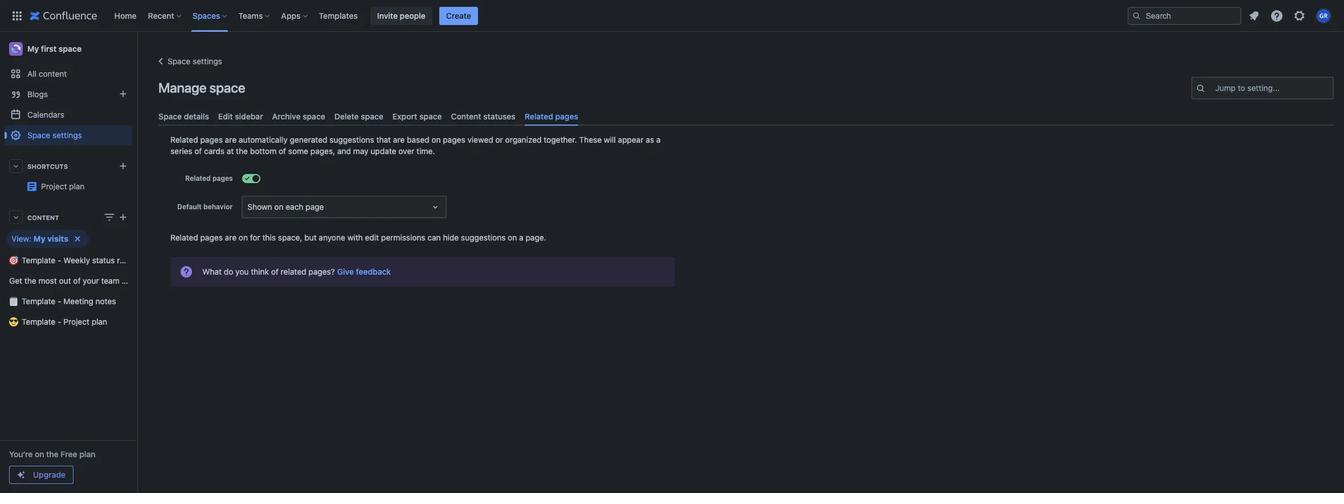 Task type: locate. For each thing, give the bounding box(es) containing it.
1 horizontal spatial settings
[[193, 56, 222, 66]]

shown on each page
[[247, 202, 324, 212]]

space down 'report'
[[122, 276, 144, 286]]

on inside space element
[[35, 450, 44, 460]]

project plan link
[[5, 177, 176, 197], [41, 182, 85, 191]]

space
[[59, 44, 82, 54], [209, 80, 245, 96], [303, 112, 325, 121], [361, 112, 383, 121], [419, 112, 442, 121], [122, 276, 144, 286]]

1 vertical spatial related pages
[[185, 174, 233, 183]]

think
[[251, 267, 269, 277]]

on
[[432, 135, 441, 145], [274, 202, 283, 212], [239, 233, 248, 243], [508, 233, 517, 243], [35, 450, 44, 460]]

bottom
[[250, 147, 276, 156]]

1 horizontal spatial project plan
[[132, 177, 176, 187]]

0 horizontal spatial content
[[27, 214, 59, 221]]

export space link
[[388, 107, 446, 126]]

1 vertical spatial -
[[58, 297, 61, 307]]

at
[[227, 147, 234, 156]]

- for project
[[58, 317, 61, 327]]

my first space
[[27, 44, 82, 54]]

pages down at
[[212, 174, 233, 183]]

get the most out of your team space
[[9, 276, 144, 286]]

content button
[[5, 207, 132, 228]]

all content
[[27, 69, 67, 79]]

automatically
[[239, 135, 288, 145]]

1 vertical spatial suggestions
[[461, 233, 506, 243]]

give
[[337, 267, 354, 277]]

:sunglasses: image
[[9, 318, 18, 327], [9, 318, 18, 327]]

related pages up together. on the left top of the page
[[525, 112, 578, 121]]

a
[[656, 135, 661, 145], [519, 233, 523, 243]]

delete
[[334, 112, 359, 121]]

pages down the behavior
[[200, 233, 223, 243]]

for
[[250, 233, 260, 243]]

people
[[400, 11, 425, 20]]

help icon image
[[1270, 9, 1284, 23]]

- left 'weekly'
[[58, 256, 61, 266]]

a left page.
[[519, 233, 523, 243]]

feedback
[[356, 267, 391, 277]]

space settings
[[168, 56, 222, 66], [27, 130, 82, 140]]

1 horizontal spatial the
[[46, 450, 59, 460]]

2 vertical spatial space
[[27, 130, 50, 140]]

notification icon image
[[1247, 9, 1261, 23]]

space settings link
[[154, 55, 222, 68], [5, 125, 132, 146]]

as
[[646, 135, 654, 145]]

1 horizontal spatial space settings
[[168, 56, 222, 66]]

my first space link
[[5, 38, 132, 60]]

1 vertical spatial settings
[[52, 130, 82, 140]]

space for manage space
[[209, 80, 245, 96]]

change view image
[[103, 211, 116, 224]]

banner
[[0, 0, 1344, 32]]

viewed
[[467, 135, 493, 145]]

of right think
[[271, 267, 279, 277]]

a right the as
[[656, 135, 661, 145]]

content
[[39, 69, 67, 79]]

1 vertical spatial a
[[519, 233, 523, 243]]

3 - from the top
[[58, 317, 61, 327]]

the
[[236, 147, 248, 156], [24, 276, 36, 286], [46, 450, 59, 460]]

related pages link
[[520, 107, 583, 126]]

teams
[[238, 11, 263, 20]]

project plan inside project plan link
[[132, 177, 176, 187]]

space up generated
[[303, 112, 325, 121]]

- for meeting
[[58, 297, 61, 307]]

1 - from the top
[[58, 256, 61, 266]]

delete space
[[334, 112, 383, 121]]

will
[[604, 135, 616, 145]]

2 - from the top
[[58, 297, 61, 307]]

manage space
[[158, 80, 245, 96]]

related pages
[[525, 112, 578, 121], [185, 174, 233, 183]]

project plan
[[132, 177, 176, 187], [41, 182, 85, 191]]

template - meeting notes link
[[5, 292, 132, 312]]

space up manage
[[168, 56, 190, 66]]

confluence image
[[30, 9, 97, 23], [30, 9, 97, 23]]

related down default
[[170, 233, 198, 243]]

pages up together. on the left top of the page
[[555, 112, 578, 121]]

open image
[[429, 201, 442, 214]]

on inside related pages are automatically generated suggestions that are based on pages viewed or organized together. these will appear as a series of cards at the bottom of some pages, and may update over time.
[[432, 135, 441, 145]]

tab list containing space details
[[154, 107, 1338, 126]]

0 horizontal spatial settings
[[52, 130, 82, 140]]

space right export
[[419, 112, 442, 121]]

project
[[132, 177, 158, 187], [41, 182, 67, 191], [63, 317, 89, 327]]

content for content statuses
[[451, 112, 481, 121]]

0 vertical spatial the
[[236, 147, 248, 156]]

content up viewed
[[451, 112, 481, 121]]

jump to setting...
[[1215, 83, 1280, 93]]

space for export space
[[419, 112, 442, 121]]

project plan down the shortcuts "dropdown button"
[[41, 182, 85, 191]]

1 vertical spatial space settings link
[[5, 125, 132, 146]]

suggestions inside related pages are automatically generated suggestions that are based on pages viewed or organized together. these will appear as a series of cards at the bottom of some pages, and may update over time.
[[329, 135, 374, 145]]

1 horizontal spatial space settings link
[[154, 55, 222, 68]]

anyone
[[319, 233, 345, 243]]

space down calendars
[[27, 130, 50, 140]]

my inside my first space link
[[27, 44, 39, 54]]

0 horizontal spatial space settings
[[27, 130, 82, 140]]

project plan for project plan link under the shortcuts "dropdown button"
[[41, 182, 85, 191]]

space settings link down calendars
[[5, 125, 132, 146]]

1 vertical spatial space settings
[[27, 130, 82, 140]]

generated
[[290, 135, 327, 145]]

project plan link down the shortcuts "dropdown button"
[[41, 182, 85, 191]]

your
[[83, 276, 99, 286]]

2 vertical spatial -
[[58, 317, 61, 327]]

my left the first
[[27, 44, 39, 54]]

project plan for project plan link above change view icon
[[132, 177, 176, 187]]

settings
[[193, 56, 222, 66], [52, 130, 82, 140]]

0 horizontal spatial project plan
[[41, 182, 85, 191]]

get the most out of your team space link
[[5, 271, 144, 292]]

template down view: my visits
[[22, 256, 55, 266]]

on up the time. in the left top of the page
[[432, 135, 441, 145]]

invite
[[377, 11, 398, 20]]

content inside "link"
[[451, 112, 481, 121]]

0 horizontal spatial related pages
[[185, 174, 233, 183]]

tab list
[[154, 107, 1338, 126]]

Search field
[[1128, 7, 1241, 25]]

on left the each in the top of the page
[[274, 202, 283, 212]]

0 vertical spatial my
[[27, 44, 39, 54]]

are up over
[[393, 135, 405, 145]]

0 vertical spatial -
[[58, 256, 61, 266]]

2 horizontal spatial the
[[236, 147, 248, 156]]

space,
[[278, 233, 302, 243]]

pages left viewed
[[443, 135, 465, 145]]

0 vertical spatial a
[[656, 135, 661, 145]]

- down 'template - meeting notes' link
[[58, 317, 61, 327]]

content inside dropdown button
[[27, 214, 59, 221]]

all content link
[[5, 64, 132, 84]]

are left for
[[225, 233, 236, 243]]

1 template from the top
[[22, 256, 55, 266]]

0 vertical spatial content
[[451, 112, 481, 121]]

space details link
[[154, 107, 214, 126]]

3 template from the top
[[22, 317, 55, 327]]

export space
[[392, 112, 442, 121]]

space up edit
[[209, 80, 245, 96]]

None text field
[[247, 202, 250, 213]]

0 vertical spatial related pages
[[525, 112, 578, 121]]

upgrade button
[[10, 467, 73, 484]]

template down 'most'
[[22, 297, 55, 307]]

global element
[[7, 0, 1125, 32]]

suggestions up and
[[329, 135, 374, 145]]

add shortcut image
[[116, 160, 130, 173]]

:dart: image
[[9, 256, 18, 266]]

visits
[[47, 234, 68, 244]]

-
[[58, 256, 61, 266], [58, 297, 61, 307], [58, 317, 61, 327]]

settings down calendars link
[[52, 130, 82, 140]]

home
[[114, 11, 136, 20]]

1 vertical spatial the
[[24, 276, 36, 286]]

content for content
[[27, 214, 59, 221]]

related
[[525, 112, 553, 121], [170, 135, 198, 145], [185, 174, 211, 183], [170, 233, 198, 243]]

0 vertical spatial suggestions
[[329, 135, 374, 145]]

details
[[184, 112, 209, 121]]

space settings link up manage
[[154, 55, 222, 68]]

are up at
[[225, 135, 236, 145]]

premium image
[[17, 471, 26, 480]]

team
[[101, 276, 120, 286]]

template - weekly status report link
[[5, 251, 140, 271]]

0 horizontal spatial suggestions
[[329, 135, 374, 145]]

1 horizontal spatial a
[[656, 135, 661, 145]]

1 horizontal spatial content
[[451, 112, 481, 121]]

of inside get the most out of your team space link
[[73, 276, 81, 286]]

the left free
[[46, 450, 59, 460]]

settings up "manage space"
[[193, 56, 222, 66]]

settings icon image
[[1293, 9, 1306, 23]]

2 vertical spatial the
[[46, 450, 59, 460]]

page.
[[526, 233, 546, 243]]

related pages down cards
[[185, 174, 233, 183]]

related up organized
[[525, 112, 553, 121]]

1 vertical spatial template
[[22, 297, 55, 307]]

time.
[[417, 147, 435, 156]]

may
[[353, 147, 368, 156]]

space inside "link"
[[361, 112, 383, 121]]

content up view: my visits
[[27, 214, 59, 221]]

view:
[[11, 234, 31, 244]]

related up series
[[170, 135, 198, 145]]

- left meeting
[[58, 297, 61, 307]]

space right delete
[[361, 112, 383, 121]]

space settings down calendars
[[27, 130, 82, 140]]

template down 'template - meeting notes' link
[[22, 317, 55, 327]]

space settings up "manage space"
[[168, 56, 222, 66]]

related inside related pages are automatically generated suggestions that are based on pages viewed or organized together. these will appear as a series of cards at the bottom of some pages, and may update over time.
[[170, 135, 198, 145]]

2 template from the top
[[22, 297, 55, 307]]

0 vertical spatial template
[[22, 256, 55, 266]]

template - weekly status report
[[22, 256, 140, 266]]

on right 'you're'
[[35, 450, 44, 460]]

content
[[451, 112, 481, 121], [27, 214, 59, 221]]

view: my visits
[[11, 234, 68, 244]]

my right view:
[[34, 234, 45, 244]]

1 vertical spatial content
[[27, 214, 59, 221]]

the right at
[[236, 147, 248, 156]]

the right get
[[24, 276, 36, 286]]

of right "out"
[[73, 276, 81, 286]]

pages up cards
[[200, 135, 223, 145]]

:notepad_spiral: image
[[9, 297, 18, 307], [9, 297, 18, 307]]

space left the details
[[158, 112, 182, 121]]

suggestions right hide
[[461, 233, 506, 243]]

calendars link
[[5, 105, 132, 125]]

blogs
[[27, 89, 48, 99]]

of
[[194, 147, 202, 156], [279, 147, 286, 156], [271, 267, 279, 277], [73, 276, 81, 286]]

my
[[27, 44, 39, 54], [34, 234, 45, 244]]

1 horizontal spatial suggestions
[[461, 233, 506, 243]]

appear
[[618, 135, 643, 145]]

blogs link
[[5, 84, 132, 105]]

2 vertical spatial template
[[22, 317, 55, 327]]

0 vertical spatial settings
[[193, 56, 222, 66]]

project plan down series
[[132, 177, 176, 187]]

space element
[[0, 32, 176, 494]]

create a page image
[[116, 211, 130, 224]]



Task type: describe. For each thing, give the bounding box(es) containing it.
space for delete space
[[361, 112, 383, 121]]

these
[[579, 135, 602, 145]]

plan down the shortcuts "dropdown button"
[[69, 182, 85, 191]]

pages?
[[308, 267, 335, 277]]

pages,
[[310, 147, 335, 156]]

cards
[[204, 147, 224, 156]]

default behavior
[[177, 203, 233, 211]]

get
[[9, 276, 22, 286]]

organized
[[505, 135, 542, 145]]

out
[[59, 276, 71, 286]]

home link
[[111, 7, 140, 25]]

1 vertical spatial my
[[34, 234, 45, 244]]

pages inside 'tab list'
[[555, 112, 578, 121]]

what do you think of related pages? give feedback
[[202, 267, 391, 277]]

free
[[61, 450, 77, 460]]

template for template - weekly status report
[[22, 256, 55, 266]]

create
[[446, 11, 471, 20]]

invite people
[[377, 11, 425, 20]]

status
[[92, 256, 115, 266]]

settings inside space element
[[52, 130, 82, 140]]

template - project plan
[[22, 317, 107, 327]]

recent button
[[144, 7, 186, 25]]

0 vertical spatial space settings link
[[154, 55, 222, 68]]

space right the first
[[59, 44, 82, 54]]

on left page.
[[508, 233, 517, 243]]

appswitcher icon image
[[10, 9, 24, 23]]

spaces button
[[189, 7, 232, 25]]

give feedback button
[[337, 267, 391, 278]]

report
[[117, 256, 140, 266]]

template - project plan link
[[5, 312, 132, 333]]

0 horizontal spatial a
[[519, 233, 523, 243]]

of left some
[[279, 147, 286, 156]]

plan down notes
[[92, 317, 107, 327]]

recent
[[148, 11, 174, 20]]

delete space link
[[330, 107, 388, 126]]

you
[[235, 267, 249, 277]]

template for template - project plan
[[22, 317, 55, 327]]

statuses
[[483, 112, 516, 121]]

that
[[376, 135, 391, 145]]

most
[[38, 276, 57, 286]]

over
[[398, 147, 414, 156]]

notes
[[95, 297, 116, 307]]

0 vertical spatial space settings
[[168, 56, 222, 66]]

of left cards
[[194, 147, 202, 156]]

the inside related pages are automatically generated suggestions that are based on pages viewed or organized together. these will appear as a series of cards at the bottom of some pages, and may update over time.
[[236, 147, 248, 156]]

with
[[347, 233, 363, 243]]

together.
[[544, 135, 577, 145]]

content statuses link
[[446, 107, 520, 126]]

templates link
[[315, 7, 361, 25]]

all
[[27, 69, 37, 79]]

are for for
[[225, 233, 236, 243]]

meeting
[[63, 297, 93, 307]]

related pages are automatically generated suggestions that are based on pages viewed or organized together. these will appear as a series of cards at the bottom of some pages, and may update over time.
[[170, 135, 661, 156]]

edit sidebar
[[218, 112, 263, 121]]

search image
[[1132, 11, 1141, 20]]

create a blog image
[[116, 87, 130, 101]]

template - project plan image
[[27, 182, 36, 191]]

edit sidebar link
[[214, 107, 268, 126]]

0 vertical spatial space
[[168, 56, 190, 66]]

are for generated
[[225, 135, 236, 145]]

some
[[288, 147, 308, 156]]

plan right free
[[79, 450, 95, 460]]

apps button
[[278, 7, 312, 25]]

what
[[202, 267, 222, 277]]

plan down series
[[160, 177, 176, 187]]

series
[[170, 147, 192, 156]]

teams button
[[235, 7, 274, 25]]

collapse sidebar image
[[124, 38, 149, 60]]

apps
[[281, 11, 301, 20]]

banner containing home
[[0, 0, 1344, 32]]

calendars
[[27, 110, 64, 120]]

you're
[[9, 450, 33, 460]]

but
[[304, 233, 317, 243]]

0 horizontal spatial the
[[24, 276, 36, 286]]

clear view image
[[71, 232, 84, 246]]

1 vertical spatial space
[[158, 112, 182, 121]]

and
[[337, 147, 351, 156]]

space for archive space
[[303, 112, 325, 121]]

permissions
[[381, 233, 425, 243]]

project plan link up change view icon
[[5, 177, 176, 197]]

space settings inside space element
[[27, 130, 82, 140]]

related up default behavior
[[185, 174, 211, 183]]

on left for
[[239, 233, 248, 243]]

edit
[[365, 233, 379, 243]]

can
[[428, 233, 441, 243]]

archive space link
[[268, 107, 330, 126]]

0 horizontal spatial space settings link
[[5, 125, 132, 146]]

create link
[[439, 7, 478, 25]]

shortcuts button
[[5, 156, 132, 177]]

do
[[224, 267, 233, 277]]

1 horizontal spatial related pages
[[525, 112, 578, 121]]

update
[[371, 147, 396, 156]]

templates
[[319, 11, 358, 20]]

content statuses
[[451, 112, 516, 121]]

- for weekly
[[58, 256, 61, 266]]

manage
[[158, 80, 207, 96]]

a inside related pages are automatically generated suggestions that are based on pages viewed or organized together. these will appear as a series of cards at the bottom of some pages, and may update over time.
[[656, 135, 661, 145]]

archive space
[[272, 112, 325, 121]]

to
[[1238, 83, 1245, 93]]

:dart: image
[[9, 256, 18, 266]]

related inside 'tab list'
[[525, 112, 553, 121]]

this
[[262, 233, 276, 243]]

default
[[177, 203, 202, 211]]

template for template - meeting notes
[[22, 297, 55, 307]]

template - meeting notes
[[22, 297, 116, 307]]

or
[[495, 135, 503, 145]]

spaces
[[192, 11, 220, 20]]

based
[[407, 135, 429, 145]]

sidebar
[[235, 112, 263, 121]]

each
[[286, 202, 303, 212]]

setting...
[[1247, 83, 1280, 93]]

related pages are on for this space, but anyone with edit permissions can hide suggestions on a page.
[[170, 233, 546, 243]]

you're on the free plan
[[9, 450, 95, 460]]

Search settings text field
[[1215, 83, 1217, 94]]

upgrade
[[33, 471, 66, 480]]



Task type: vqa. For each thing, say whether or not it's contained in the screenshot.
the End of week status report Let team members share how things are going at the end of the week.
no



